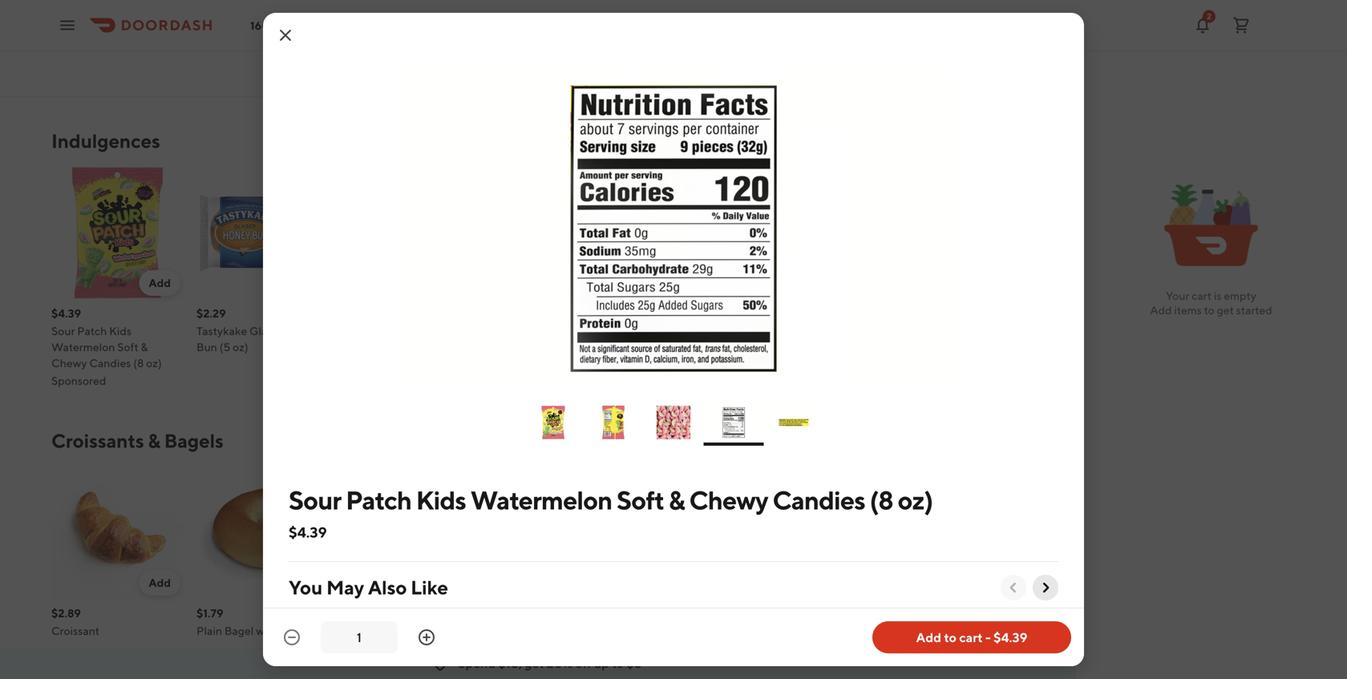 Task type: locate. For each thing, give the bounding box(es) containing it.
1 vertical spatial patch
[[346, 485, 411, 515]]

20%
[[547, 656, 573, 671]]

open menu image
[[58, 16, 77, 35]]

0 horizontal spatial with
[[256, 624, 278, 637]]

1 horizontal spatial cream
[[777, 340, 811, 354]]

2 $1.79 from the left
[[342, 607, 369, 620]]

$0.79
[[632, 607, 662, 620]]

to inside your cart is empty add items to get started
[[1204, 304, 1215, 317]]

0 vertical spatial (8
[[133, 356, 144, 370]]

cart
[[1192, 289, 1212, 302], [959, 630, 983, 645]]

1 vertical spatial (8
[[870, 485, 893, 515]]

1 vertical spatial cookies
[[832, 324, 874, 338]]

1 vertical spatial to
[[944, 630, 957, 645]]

$3.49
[[922, 607, 952, 620]]

cart inside your cart is empty add items to get started
[[1192, 289, 1212, 302]]

candy down xtremes
[[999, 340, 1033, 354]]

(8 inside dialog
[[870, 485, 893, 515]]

1 vertical spatial chips
[[296, 40, 325, 54]]

welch's
[[632, 324, 672, 338]]

spread inside '$1.79 everything bagel with spread'
[[342, 640, 378, 654]]

2 horizontal spatial bagel
[[777, 640, 806, 654]]

honey
[[288, 324, 322, 338]]

0 horizontal spatial chips
[[51, 24, 81, 38]]

1 vertical spatial cart
[[959, 630, 983, 645]]

0 vertical spatial $4.39
[[51, 307, 81, 320]]

1 horizontal spatial bagel
[[400, 624, 429, 637]]

1 vertical spatial spread
[[342, 640, 378, 654]]

oz) inside trolli sour bite crawlers gummi candy (7.2 oz)
[[582, 340, 598, 354]]

1 horizontal spatial patch
[[346, 485, 411, 515]]

$4.39 up you
[[289, 524, 327, 541]]

next button of carousel image
[[1038, 580, 1054, 596]]

(5
[[219, 340, 230, 354], [683, 356, 694, 370]]

0 horizontal spatial spread
[[280, 624, 317, 637]]

chocolate down king
[[93, 40, 147, 54]]

& inside $5.69 chocolate cookies & cream parfait
[[876, 324, 883, 338]]

king
[[116, 24, 140, 38]]

$4.39 right - in the bottom right of the page
[[994, 630, 1028, 645]]

chocolate cookies & cream parfait image
[[777, 167, 909, 299]]

Search Wawa search field
[[777, 65, 1007, 83]]

croissant right - in the bottom right of the page
[[998, 624, 1046, 637]]

to down $3.49
[[944, 630, 957, 645]]

2 horizontal spatial to
[[1204, 304, 1215, 317]]

get down is
[[1217, 304, 1234, 317]]

(7.2
[[562, 340, 580, 354]]

2 candy from the left
[[999, 340, 1033, 354]]

0 horizontal spatial chocolate
[[93, 40, 147, 54]]

trolli sour bite crawlers gummi candy (7.2 oz)
[[487, 324, 608, 354]]

cart inside 'button'
[[959, 630, 983, 645]]

1 horizontal spatial get
[[1217, 304, 1234, 317]]

& inside $4.39 sour patch kids watermelon soft & chewy candies (8 oz) sponsored
[[141, 340, 148, 354]]

0 vertical spatial soft
[[117, 340, 138, 354]]

1 $2.49 from the left
[[51, 7, 81, 20]]

add
[[149, 276, 171, 289], [584, 276, 606, 289], [729, 276, 751, 289], [1150, 304, 1172, 317], [149, 576, 171, 589], [1019, 576, 1042, 589], [916, 630, 941, 645]]

chocolate inside $2.49 chips ahoy! king size chunky chocolate chip cookies (4.15 oz)
[[93, 40, 147, 54]]

1 horizontal spatial sour patch kids watermelon soft & chewy candies (8 oz) image
[[393, 71, 954, 386]]

0 horizontal spatial sour patch kids watermelon soft & chewy candies (8 oz) image
[[51, 167, 184, 299]]

1 $1.79 from the left
[[196, 607, 223, 620]]

0 horizontal spatial candy
[[527, 340, 560, 354]]

-
[[985, 630, 991, 645]]

oz) inside airheads xtremes rainbow berry candy bites (6 oz)
[[963, 356, 979, 370]]

like
[[411, 576, 448, 599]]

0 horizontal spatial (8
[[133, 356, 144, 370]]

1 vertical spatial get
[[525, 656, 544, 671]]

1 vertical spatial chewy
[[689, 485, 768, 515]]

chip
[[149, 40, 174, 54]]

& inside $2.49 ruffles ridges cheddar & sour cream potato chips (2.5 oz)
[[319, 24, 327, 38]]

2 croissant from the left
[[998, 624, 1046, 637]]

2 $2.49 from the left
[[196, 7, 226, 20]]

oz)
[[122, 57, 138, 70], [219, 57, 234, 70], [233, 340, 248, 354], [582, 340, 598, 354], [146, 356, 162, 370], [342, 356, 357, 370], [696, 356, 712, 370], [963, 356, 979, 370], [898, 485, 933, 515]]

sour patch kids watermelon soft & chewy candies (8 oz) image
[[393, 71, 954, 386], [51, 167, 184, 299]]

sugar
[[373, 340, 402, 354]]

1 vertical spatial kids
[[416, 485, 466, 515]]

2 horizontal spatial $4.39
[[994, 630, 1028, 645]]

decrease quantity by 1 image
[[282, 628, 301, 647]]

mixed
[[632, 340, 664, 354]]

3 $2.49 from the left
[[342, 7, 371, 20]]

croissant down $2.89 on the left bottom
[[51, 624, 100, 637]]

$5.69 chocolate cookies & cream parfait
[[777, 307, 883, 354]]

1 candy from the left
[[527, 340, 560, 354]]

1 horizontal spatial (8
[[870, 485, 893, 515]]

avenue
[[351, 19, 391, 32]]

oz) inside $2.49 ruffles ridges cheddar & sour cream potato chips (2.5 oz)
[[219, 57, 234, 70]]

potato
[[259, 40, 293, 54]]

0 horizontal spatial patch
[[77, 324, 107, 338]]

cream down ridges
[[222, 40, 257, 54]]

1 horizontal spatial cookies
[[832, 324, 874, 338]]

sweet cheese croissant image
[[922, 467, 1054, 599]]

0 vertical spatial kids
[[109, 324, 132, 338]]

0 vertical spatial to
[[1204, 304, 1215, 317]]

plain
[[196, 624, 222, 637]]

to for get
[[1204, 304, 1215, 317]]

with
[[256, 624, 278, 637], [431, 624, 453, 637]]

bagels
[[164, 429, 224, 452]]

soft inside $4.39 sour patch kids watermelon soft & chewy candies (8 oz) sponsored
[[117, 340, 138, 354]]

get inside your cart is empty add items to get started
[[1217, 304, 1234, 317]]

1 horizontal spatial chocolate
[[777, 324, 830, 338]]

1 vertical spatial candies
[[773, 485, 865, 515]]

sour inside trolli sour bite crawlers gummi candy (7.2 oz)
[[514, 324, 538, 338]]

to
[[1204, 304, 1215, 317], [944, 630, 957, 645], [612, 656, 624, 671]]

cart left - in the bottom right of the page
[[959, 630, 983, 645]]

0 vertical spatial cream
[[222, 40, 257, 54]]

1 horizontal spatial (5
[[683, 356, 694, 370]]

bagel right everything
[[400, 624, 429, 637]]

with left decrease quantity by 1 image
[[256, 624, 278, 637]]

bagel
[[224, 624, 254, 637], [400, 624, 429, 637], [777, 640, 806, 654]]

$2.49 inside $2.49 chips ahoy! king size chunky chocolate chip cookies (4.15 oz)
[[51, 7, 81, 20]]

0 vertical spatial cookies
[[51, 57, 93, 70]]

0 horizontal spatial cart
[[959, 630, 983, 645]]

1 horizontal spatial chips
[[296, 40, 325, 54]]

1 horizontal spatial with
[[431, 624, 453, 637]]

bagel inside the $1.79 plain bagel with spread
[[224, 624, 254, 637]]

cream
[[222, 40, 257, 54], [777, 340, 811, 354]]

1 horizontal spatial tastykake
[[342, 324, 392, 338]]

close image
[[276, 26, 295, 45]]

chips up chunky on the top
[[51, 24, 81, 38]]

0 horizontal spatial to
[[612, 656, 624, 671]]

notification bell image
[[1193, 16, 1212, 35]]

chewy
[[51, 356, 87, 370], [689, 485, 768, 515]]

candy
[[527, 340, 560, 354], [999, 340, 1033, 354]]

gluten
[[675, 324, 710, 338]]

2
[[1207, 12, 1212, 21]]

$1.79 inside '$1.79 everything bagel with spread'
[[342, 607, 369, 620]]

turkey breakfast club bagel sandwich image
[[777, 467, 909, 599]]

0 horizontal spatial chewy
[[51, 356, 87, 370]]

1 horizontal spatial croissant
[[998, 624, 1046, 637]]

croissant
[[51, 624, 100, 637], [998, 624, 1046, 637]]

cookies down chunky on the top
[[51, 57, 93, 70]]

0 vertical spatial spread
[[280, 624, 317, 637]]

0 horizontal spatial candies
[[89, 356, 131, 370]]

cookies up parfait
[[832, 324, 874, 338]]

1 horizontal spatial kids
[[416, 485, 466, 515]]

1 horizontal spatial soft
[[617, 485, 664, 515]]

spread
[[280, 624, 317, 637], [342, 640, 378, 654]]

cart left is
[[1192, 289, 1212, 302]]

1 vertical spatial $4.39
[[289, 524, 327, 541]]

1 horizontal spatial chewy
[[689, 485, 768, 515]]

0 vertical spatial chips
[[51, 24, 81, 38]]

candy inside airheads xtremes rainbow berry candy bites (6 oz)
[[999, 340, 1033, 354]]

ruffles
[[196, 24, 233, 38]]

2 tastykake from the left
[[342, 324, 392, 338]]

$1.79 inside the $1.79 plain bagel with spread
[[196, 607, 223, 620]]

0 horizontal spatial soft
[[117, 340, 138, 354]]

0 horizontal spatial tastykake
[[196, 324, 247, 338]]

$2.49
[[51, 7, 81, 20], [196, 7, 226, 20], [342, 7, 371, 20], [632, 7, 662, 20], [922, 7, 952, 20]]

1 horizontal spatial candy
[[999, 340, 1033, 354]]

spread inside the $1.79 plain bagel with spread
[[280, 624, 317, 637]]

cream inside $5.69 chocolate cookies & cream parfait
[[777, 340, 811, 354]]

get right the "$15,"
[[525, 656, 544, 671]]

& inside dialog
[[669, 485, 685, 515]]

0 vertical spatial chewy
[[51, 356, 87, 370]]

1 tastykake from the left
[[196, 324, 247, 338]]

1 horizontal spatial $1.79
[[342, 607, 369, 620]]

western bagel sandwich image
[[487, 467, 619, 599]]

$2.49 ruffles ridges cheddar & sour cream potato chips (2.5 oz)
[[196, 7, 327, 70]]

started
[[1236, 304, 1272, 317]]

add button
[[139, 270, 180, 296], [139, 270, 180, 296], [574, 270, 616, 296], [574, 270, 616, 296], [720, 270, 761, 296], [720, 270, 761, 296], [139, 570, 180, 596], [139, 570, 180, 596], [1010, 570, 1051, 596], [1010, 570, 1051, 596]]

0 horizontal spatial $1.79
[[196, 607, 223, 620]]

0 vertical spatial get
[[1217, 304, 1234, 317]]

candy inside trolli sour bite crawlers gummi candy (7.2 oz)
[[527, 340, 560, 354]]

candy down bite
[[527, 340, 560, 354]]

welch's gluten free mixed fruit snacks gummies (5 oz) image
[[632, 167, 764, 299]]

your cart is empty add items to get started
[[1150, 289, 1272, 317]]

(5 inside $2.29 tastykake glazed honey bun (5 oz)
[[219, 340, 230, 354]]

$4.39 up sponsored
[[51, 307, 81, 320]]

1600 pennsylvania avenue nw button
[[250, 19, 427, 32]]

sour inside $4.39 sour patch kids watermelon soft & chewy candies (8 oz) sponsored
[[51, 324, 75, 338]]

(5 right bun
[[219, 340, 230, 354]]

tastykake
[[196, 324, 247, 338], [342, 324, 392, 338]]

0 vertical spatial (5
[[219, 340, 230, 354]]

spread down you
[[280, 624, 317, 637]]

&
[[319, 24, 327, 38], [876, 324, 883, 338], [141, 340, 148, 354], [148, 429, 160, 452], [669, 485, 685, 515]]

1 horizontal spatial candies
[[773, 485, 865, 515]]

1 vertical spatial cream
[[777, 340, 811, 354]]

0 vertical spatial patch
[[77, 324, 107, 338]]

1 horizontal spatial $4.39
[[289, 524, 327, 541]]

wafers
[[404, 340, 441, 354]]

0 horizontal spatial bagel
[[224, 624, 254, 637]]

add inside your cart is empty add items to get started
[[1150, 304, 1172, 317]]

croissant inside $3.49 sweet cheese croissant
[[998, 624, 1046, 637]]

breakfast
[[814, 624, 862, 637]]

patch
[[77, 324, 107, 338], [346, 485, 411, 515]]

to right up
[[612, 656, 624, 671]]

1 vertical spatial chocolate
[[777, 324, 830, 338]]

bagel inside '$1.79 everything bagel with spread'
[[400, 624, 429, 637]]

cookies inside $2.49 chips ahoy! king size chunky chocolate chip cookies (4.15 oz)
[[51, 57, 93, 70]]

sour patch kids watermelon soft & chewy candies (8 oz)
[[289, 485, 933, 515]]

0 horizontal spatial cookies
[[51, 57, 93, 70]]

chocolate down $5.69
[[777, 324, 830, 338]]

0 horizontal spatial watermelon
[[51, 340, 115, 354]]

chips
[[51, 24, 81, 38], [296, 40, 325, 54]]

1 horizontal spatial watermelon
[[470, 485, 612, 515]]

2 vertical spatial $4.39
[[994, 630, 1028, 645]]

nw
[[393, 19, 414, 32]]

oz) inside $4.39 sour patch kids watermelon soft & chewy candies (8 oz) sponsored
[[146, 356, 162, 370]]

0 horizontal spatial croissant
[[51, 624, 100, 637]]

you may also like
[[289, 576, 448, 599]]

2 vertical spatial to
[[612, 656, 624, 671]]

1 horizontal spatial to
[[944, 630, 957, 645]]

(2.75
[[443, 340, 469, 354]]

chips down pennsylvania
[[296, 40, 325, 54]]

kids inside dialog
[[416, 485, 466, 515]]

$1.79 up plain on the bottom left
[[196, 607, 223, 620]]

1 vertical spatial watermelon
[[470, 485, 612, 515]]

size
[[142, 24, 163, 38]]

chips inside $2.49 chips ahoy! king size chunky chocolate chip cookies (4.15 oz)
[[51, 24, 81, 38]]

1 vertical spatial soft
[[617, 485, 664, 515]]

tastykake down $2.29
[[196, 324, 247, 338]]

creme
[[431, 324, 466, 338]]

0 vertical spatial candies
[[89, 356, 131, 370]]

with inside the $1.79 plain bagel with spread
[[256, 624, 278, 637]]

0 vertical spatial watermelon
[[51, 340, 115, 354]]

1 horizontal spatial cart
[[1192, 289, 1212, 302]]

0 horizontal spatial (5
[[219, 340, 230, 354]]

airheads
[[922, 324, 968, 338]]

chewy inside dialog
[[689, 485, 768, 515]]

with down like
[[431, 624, 453, 637]]

$1.79 up everything
[[342, 607, 369, 620]]

up
[[594, 656, 609, 671]]

0 vertical spatial cart
[[1192, 289, 1212, 302]]

croissants
[[51, 429, 144, 452]]

1 vertical spatial (5
[[683, 356, 694, 370]]

0 horizontal spatial kids
[[109, 324, 132, 338]]

to down is
[[1204, 304, 1215, 317]]

with inside '$1.79 everything bagel with spread'
[[431, 624, 453, 637]]

0 vertical spatial chocolate
[[93, 40, 147, 54]]

spread down everything
[[342, 640, 378, 654]]

previous button of carousel image
[[1006, 580, 1022, 596]]

gummi
[[487, 340, 525, 354]]

airheads xtremes rainbow berry candy bites (6 oz)
[[922, 324, 1033, 370]]

(5 down fruit
[[683, 356, 694, 370]]

2 with from the left
[[431, 624, 453, 637]]

cream down $5.69
[[777, 340, 811, 354]]

bagel down turkey
[[777, 640, 806, 654]]

soft
[[117, 340, 138, 354], [617, 485, 664, 515]]

1 horizontal spatial spread
[[342, 640, 378, 654]]

$3.59 welch's gluten free mixed fruit snacks gummies (5 oz)
[[632, 307, 736, 370]]

0 horizontal spatial $4.39
[[51, 307, 81, 320]]

$4.39 inside $4.39 sour patch kids watermelon soft & chewy candies (8 oz) sponsored
[[51, 307, 81, 320]]

0 horizontal spatial cream
[[222, 40, 257, 54]]

bagel right plain on the bottom left
[[224, 624, 254, 637]]

tastykake up filled
[[342, 324, 392, 338]]

4 $2.49 from the left
[[632, 7, 662, 20]]

1 with from the left
[[256, 624, 278, 637]]

ahoy!
[[83, 24, 114, 38]]



Task type: describe. For each thing, give the bounding box(es) containing it.
croissants & bagels
[[51, 429, 224, 452]]

sweet
[[922, 624, 954, 637]]

tastykake glazed honey bun (5 oz) image
[[196, 167, 329, 299]]

$2.19
[[487, 7, 514, 20]]

chocolate inside $5.69 chocolate cookies & cream parfait
[[777, 324, 830, 338]]

your
[[1166, 289, 1189, 302]]

1 text field
[[330, 629, 388, 646]]

indulgences
[[51, 130, 160, 152]]

oz) inside $2.49 chips ahoy! king size chunky chocolate chip cookies (4.15 oz)
[[122, 57, 138, 70]]

crawlers
[[563, 324, 608, 338]]

0 horizontal spatial get
[[525, 656, 544, 671]]

turkey
[[777, 624, 811, 637]]

add for sour patch kids watermelon soft & chewy candies (8 oz)
[[149, 276, 171, 289]]

bagel for plain
[[224, 624, 254, 637]]

spread for $1.79 everything bagel with spread
[[342, 640, 378, 654]]

$5
[[627, 656, 642, 671]]

$2.49 chips ahoy! king size chunky chocolate chip cookies (4.15 oz)
[[51, 7, 174, 70]]

berry
[[969, 340, 997, 354]]

club
[[864, 624, 889, 637]]

cheddar
[[272, 24, 317, 38]]

$1.79 for $1.79 everything bagel with spread
[[342, 607, 369, 620]]

croissant image
[[51, 467, 184, 599]]

bagel for everything
[[400, 624, 429, 637]]

bagel inside $8.19 turkey breakfast club bagel sandwich
[[777, 640, 806, 654]]

add for welch's gluten free mixed fruit snacks gummies (5 oz)
[[729, 276, 751, 289]]

kids inside $4.39 sour patch kids watermelon soft & chewy candies (8 oz) sponsored
[[109, 324, 132, 338]]

vanilla
[[395, 324, 429, 338]]

bun
[[196, 340, 217, 354]]

(6
[[950, 356, 961, 370]]

$8.19
[[777, 607, 805, 620]]

sour patch kids watermelon soft & chewy candies (8 oz) image for $4.39
[[51, 167, 184, 299]]

cream inside $2.49 ruffles ridges cheddar & sour cream potato chips (2.5 oz)
[[222, 40, 257, 54]]

biscuit image
[[632, 467, 764, 599]]

cookies inside $5.69 chocolate cookies & cream parfait
[[832, 324, 874, 338]]

sour patch kids watermelon soft & chewy candies (8 oz) dialog
[[263, 13, 1084, 679]]

off
[[575, 656, 592, 671]]

$7.49
[[487, 607, 515, 620]]

you
[[289, 576, 323, 599]]

add to cart - $4.39 button
[[872, 621, 1071, 654]]

oz) inside $3.59 welch's gluten free mixed fruit snacks gummies (5 oz)
[[696, 356, 712, 370]]

$3.49 sweet cheese croissant
[[922, 607, 1046, 637]]

$1.79 for $1.79 plain bagel with spread
[[196, 607, 223, 620]]

tastykake inside $2.29 tastykake glazed honey bun (5 oz)
[[196, 324, 247, 338]]

to inside add to cart - $4.39 'button'
[[944, 630, 957, 645]]

spend $15, get 20% off up to $5
[[458, 656, 642, 671]]

also
[[368, 576, 407, 599]]

everything bagel with spread image
[[342, 467, 474, 599]]

may
[[326, 576, 364, 599]]

$4.39 for $4.39
[[289, 524, 327, 541]]

$2.89
[[51, 607, 81, 620]]

filled
[[342, 340, 370, 354]]

glazed
[[249, 324, 286, 338]]

$1.79 plain bagel with spread
[[196, 607, 317, 637]]

sour inside $2.49 ruffles ridges cheddar & sour cream potato chips (2.5 oz)
[[196, 40, 220, 54]]

to for $5
[[612, 656, 624, 671]]

sour inside dialog
[[289, 485, 341, 515]]

$4.99
[[777, 7, 807, 20]]

1 croissant from the left
[[51, 624, 100, 637]]

5 $2.49 from the left
[[922, 7, 952, 20]]

watermelon inside $4.39 sour patch kids watermelon soft & chewy candies (8 oz) sponsored
[[51, 340, 115, 354]]

tastykake vanilla creme filled sugar wafers (2.75 oz)
[[342, 324, 469, 370]]

snacks
[[693, 340, 728, 354]]

trolli sour bite crawlers gummi candy (7.2 oz) image
[[487, 167, 619, 299]]

tastykake inside the tastykake vanilla creme filled sugar wafers (2.75 oz)
[[342, 324, 392, 338]]

chewy inside $4.39 sour patch kids watermelon soft & chewy candies (8 oz) sponsored
[[51, 356, 87, 370]]

pennsylvania
[[280, 19, 349, 32]]

$4.39 for $4.39 sour patch kids watermelon soft & chewy candies (8 oz) sponsored
[[51, 307, 81, 320]]

(5 inside $3.59 welch's gluten free mixed fruit snacks gummies (5 oz)
[[683, 356, 694, 370]]

chips inside $2.49 ruffles ridges cheddar & sour cream potato chips (2.5 oz)
[[296, 40, 325, 54]]

airheads xtremes rainbow berry candy bites (6 oz) image
[[922, 167, 1054, 299]]

bite
[[540, 324, 561, 338]]

add to cart - $4.39
[[916, 630, 1028, 645]]

(8 inside $4.39 sour patch kids watermelon soft & chewy candies (8 oz) sponsored
[[133, 356, 144, 370]]

sour patch kids watermelon soft & chewy candies (8 oz) image for sour patch kids watermelon soft & chewy candies (8 oz)
[[393, 71, 954, 386]]

(2.5
[[196, 57, 216, 70]]

rainbow
[[922, 340, 967, 354]]

free
[[712, 324, 736, 338]]

tastykake vanilla creme filled sugar wafers (2.75 oz) image
[[342, 167, 474, 299]]

sponsored
[[51, 374, 106, 387]]

candies inside the sour patch kids watermelon soft & chewy candies (8 oz) dialog
[[773, 485, 865, 515]]

xtremes
[[970, 324, 1013, 338]]

add for sweet cheese croissant
[[1019, 576, 1042, 589]]

candies inside $4.39 sour patch kids watermelon soft & chewy candies (8 oz) sponsored
[[89, 356, 131, 370]]

$1.79 everything bagel with spread
[[342, 607, 453, 654]]

cheese
[[956, 624, 995, 637]]

$3.59
[[632, 307, 662, 320]]

spread for $1.79 plain bagel with spread
[[280, 624, 317, 637]]

$2.29
[[196, 307, 226, 320]]

increase quantity by 1 image
[[417, 628, 436, 647]]

soft inside dialog
[[617, 485, 664, 515]]

plain bagel with spread image
[[196, 467, 329, 599]]

$5.69
[[777, 307, 807, 320]]

$2.49 inside $2.49 ruffles ridges cheddar & sour cream potato chips (2.5 oz)
[[196, 7, 226, 20]]

gummies
[[632, 356, 681, 370]]

chunky
[[51, 40, 91, 54]]

croissants & bagels link
[[51, 428, 224, 454]]

spend
[[458, 656, 496, 671]]

$8.19 turkey breakfast club bagel sandwich
[[777, 607, 889, 654]]

sandwich
[[809, 640, 858, 654]]

patch inside the sour patch kids watermelon soft & chewy candies (8 oz) dialog
[[346, 485, 411, 515]]

trolli
[[487, 324, 512, 338]]

watermelon inside dialog
[[470, 485, 612, 515]]

indulgences link
[[51, 128, 160, 154]]

$15,
[[498, 656, 522, 671]]

with for plain bagel with spread
[[256, 624, 278, 637]]

$2.29 tastykake glazed honey bun (5 oz)
[[196, 307, 322, 354]]

ridges
[[235, 24, 270, 38]]

with for everything bagel with spread
[[431, 624, 453, 637]]

0 items, open order cart image
[[1232, 16, 1251, 35]]

is
[[1214, 289, 1222, 302]]

$2.89 croissant
[[51, 607, 100, 637]]

add for trolli sour bite crawlers gummi candy (7.2 oz)
[[584, 276, 606, 289]]

oz) inside $2.29 tastykake glazed honey bun (5 oz)
[[233, 340, 248, 354]]

1600
[[250, 19, 278, 32]]

add inside 'button'
[[916, 630, 941, 645]]

(4.15
[[95, 57, 120, 70]]

$4.39 inside 'button'
[[994, 630, 1028, 645]]

add for croissant
[[149, 576, 171, 589]]

$4.39 sour patch kids watermelon soft & chewy candies (8 oz) sponsored
[[51, 307, 162, 387]]

everything
[[342, 624, 397, 637]]

items
[[1174, 304, 1202, 317]]

patch inside $4.39 sour patch kids watermelon soft & chewy candies (8 oz) sponsored
[[77, 324, 107, 338]]

oz) inside dialog
[[898, 485, 933, 515]]

bites
[[922, 356, 948, 370]]

oz) inside the tastykake vanilla creme filled sugar wafers (2.75 oz)
[[342, 356, 357, 370]]



Task type: vqa. For each thing, say whether or not it's contained in the screenshot.
BROWNS. within New Buttermilk Biscuit & Gravy Combo Warm & flaky buttermilk biscuit served with hearty gravy, 2 eggs*, 2 pork sausage links, 2 hickory-smoked bacon strips & hash browns.  *Gravy may contain pork.
no



